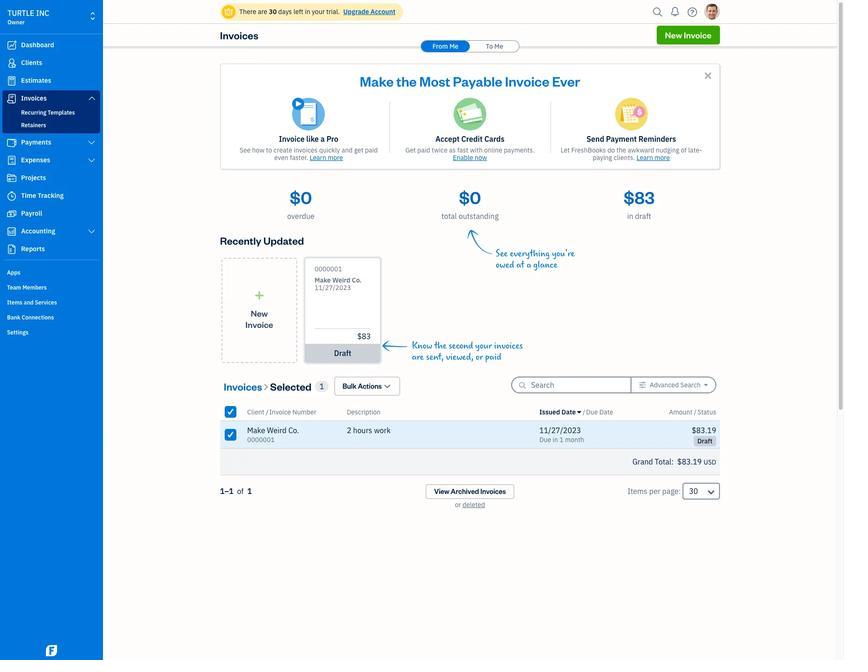 Task type: describe. For each thing, give the bounding box(es) containing it.
the inside let freshbooks do the awkward nudging of late- paying clients.
[[617, 146, 626, 155]]

recurring templates
[[21, 109, 75, 116]]

11/27/2023 inside 11/27/2023 due in 1 month
[[540, 426, 581, 436]]

check image
[[226, 430, 235, 440]]

settings link
[[2, 325, 100, 340]]

1–1 of 1
[[220, 487, 252, 496]]

co. inside make weird co. 0000001
[[288, 426, 299, 436]]

invoice number link
[[269, 408, 316, 417]]

tracking
[[38, 192, 64, 200]]

the for know the second your invoices are sent, viewed, or paid
[[435, 341, 447, 352]]

timer image
[[6, 192, 17, 201]]

accept credit cards get paid twice as fast with online payments. enable now
[[406, 134, 535, 162]]

/ for client
[[266, 408, 268, 417]]

inc
[[36, 8, 49, 18]]

or inside view archived invoices or deleted
[[455, 501, 461, 510]]

turtle
[[7, 8, 34, 18]]

1 inside 11/27/2023 due in 1 month
[[560, 436, 564, 444]]

payroll link
[[2, 206, 100, 222]]

enable
[[453, 154, 473, 162]]

issued date
[[540, 408, 576, 417]]

0000001 inside 0000001 make weird co. 11/27/2023
[[315, 265, 342, 274]]

expense image
[[6, 156, 17, 165]]

0 horizontal spatial your
[[312, 7, 325, 16]]

invoices inside view archived invoices or deleted
[[481, 488, 506, 496]]

advanced search button
[[632, 378, 716, 393]]

plus image
[[254, 291, 265, 300]]

0 vertical spatial are
[[258, 7, 267, 16]]

late-
[[689, 146, 702, 155]]

like
[[306, 134, 319, 144]]

invoice right client link
[[269, 408, 291, 417]]

dashboard
[[21, 41, 54, 49]]

members
[[23, 284, 47, 291]]

know the second your invoices are sent, viewed, or paid
[[412, 341, 523, 363]]

invoice left 'ever'
[[505, 72, 550, 90]]

new invoice link for invoices
[[657, 26, 720, 44]]

/ for amount
[[694, 408, 697, 417]]

0 vertical spatial 1
[[320, 382, 324, 391]]

outstanding
[[459, 212, 499, 221]]

a inside see everything you're owed at a glance
[[527, 260, 531, 271]]

and inside see how to create invoices quickly and get paid even faster.
[[342, 146, 353, 155]]

expenses
[[21, 156, 50, 164]]

from
[[433, 42, 448, 51]]

payroll
[[21, 209, 42, 218]]

send payment reminders
[[587, 134, 676, 144]]

cards
[[485, 134, 505, 144]]

description link
[[347, 408, 381, 417]]

estimate image
[[6, 76, 17, 86]]

even
[[274, 154, 288, 162]]

month
[[565, 436, 584, 444]]

with
[[470, 146, 483, 155]]

fast
[[457, 146, 469, 155]]

project image
[[6, 174, 17, 183]]

0000001 inside make weird co. 0000001
[[247, 436, 275, 444]]

clients.
[[614, 154, 635, 162]]

items for items and services
[[7, 299, 22, 306]]

your inside know the second your invoices are sent, viewed, or paid
[[475, 341, 492, 352]]

advanced
[[650, 381, 679, 390]]

0 vertical spatial $83.19
[[692, 426, 717, 436]]

apps
[[7, 269, 20, 276]]

view archived invoices link
[[426, 485, 515, 500]]

payments link
[[2, 134, 100, 151]]

client / invoice number
[[247, 408, 316, 417]]

0 vertical spatial new
[[665, 30, 682, 40]]

bulk actions
[[343, 382, 382, 391]]

reminders
[[639, 134, 676, 144]]

new invoice link for know the second your invoices are sent, viewed, or paid
[[222, 258, 297, 363]]

30 inside items per page: field
[[689, 487, 698, 496]]

weird inside make weird co. 0000001
[[267, 426, 287, 436]]

search
[[681, 381, 701, 390]]

paid inside the accept credit cards get paid twice as fast with online payments. enable now
[[418, 146, 430, 155]]

search image
[[651, 5, 665, 19]]

learn for reminders
[[637, 154, 653, 162]]

connections
[[22, 314, 54, 321]]

see for see everything you're owed at a glance
[[496, 249, 508, 259]]

0000001 make weird co. 11/27/2023
[[315, 265, 362, 292]]

amount
[[669, 408, 693, 417]]

invoices for even
[[294, 146, 318, 155]]

let
[[561, 146, 570, 155]]

payment image
[[6, 138, 17, 148]]

$0 for $0 total outstanding
[[459, 186, 481, 208]]

items and services
[[7, 299, 57, 306]]

$83 for $83
[[357, 332, 371, 341]]

dashboard link
[[2, 37, 100, 54]]

close image
[[703, 70, 714, 81]]

recently updated
[[220, 234, 304, 247]]

view
[[434, 488, 450, 496]]

freshbooks
[[572, 146, 606, 155]]

or inside know the second your invoices are sent, viewed, or paid
[[476, 352, 483, 363]]

$83.19 draft
[[692, 426, 717, 446]]

chevron large down image for payments
[[87, 139, 96, 147]]

invoice up create
[[279, 134, 305, 144]]

hours
[[353, 426, 372, 436]]

bank
[[7, 314, 20, 321]]

co. inside 0000001 make weird co. 11/27/2023
[[352, 276, 362, 285]]

0 horizontal spatial a
[[321, 134, 325, 144]]

make weird co. 0000001
[[247, 426, 299, 444]]

0 horizontal spatial of
[[237, 487, 244, 496]]

learn more for reminders
[[637, 154, 670, 162]]

learn more for a
[[310, 154, 343, 162]]

1 horizontal spatial due
[[586, 408, 598, 417]]

2
[[347, 426, 352, 436]]

total
[[655, 458, 672, 467]]

from me
[[433, 42, 459, 51]]

0 horizontal spatial in
[[305, 7, 310, 16]]

me for to me
[[495, 42, 504, 51]]

let freshbooks do the awkward nudging of late- paying clients.
[[561, 146, 702, 162]]

0 horizontal spatial draft
[[334, 349, 351, 358]]

and inside 'main' element
[[24, 299, 34, 306]]

owner
[[7, 19, 25, 26]]

how
[[252, 146, 265, 155]]

overdue
[[287, 212, 315, 221]]

caretdown image
[[578, 409, 581, 416]]

more for send payment reminders
[[655, 154, 670, 162]]

viewed,
[[446, 352, 474, 363]]

invoices button
[[224, 379, 262, 394]]

upgrade
[[343, 7, 369, 16]]

due inside 11/27/2023 due in 1 month
[[540, 436, 551, 444]]

2 / from the left
[[583, 408, 585, 417]]

invoice down 'plus' image
[[246, 319, 273, 330]]

archived
[[451, 488, 479, 496]]

from me link
[[421, 41, 470, 52]]

page:
[[662, 487, 681, 496]]

projects
[[21, 174, 46, 182]]

advanced search
[[650, 381, 701, 390]]

team members link
[[2, 281, 100, 295]]

invoice like a pro
[[279, 134, 339, 144]]

sent,
[[426, 352, 444, 363]]

new inside the "new invoice"
[[251, 308, 268, 319]]

time tracking
[[21, 192, 64, 200]]

items and services link
[[2, 296, 100, 310]]

accept
[[436, 134, 460, 144]]

0 horizontal spatial 30
[[269, 7, 277, 16]]

money image
[[6, 209, 17, 219]]

make for make weird co. 0000001
[[247, 426, 265, 436]]

reports
[[21, 245, 45, 253]]

paid inside see how to create invoices quickly and get paid even faster.
[[365, 146, 378, 155]]

make inside 0000001 make weird co. 11/27/2023
[[315, 276, 331, 285]]

projects link
[[2, 170, 100, 187]]

1 horizontal spatial new invoice
[[665, 30, 712, 40]]

make for make the most payable invoice ever
[[360, 72, 394, 90]]

status link
[[698, 408, 717, 417]]

grand total : $83.19 usd
[[633, 458, 717, 467]]

items for items per page:
[[628, 487, 648, 496]]

time tracking link
[[2, 188, 100, 205]]

turtle inc owner
[[7, 8, 49, 26]]



Task type: locate. For each thing, give the bounding box(es) containing it.
0 vertical spatial due
[[586, 408, 598, 417]]

new invoice down 'plus' image
[[246, 308, 273, 330]]

learn right faster.
[[310, 154, 326, 162]]

0 horizontal spatial items
[[7, 299, 22, 306]]

$0
[[290, 186, 312, 208], [459, 186, 481, 208]]

twice
[[432, 146, 448, 155]]

$0 inside $0 overdue
[[290, 186, 312, 208]]

reports link
[[2, 241, 100, 258]]

$0 up the overdue
[[290, 186, 312, 208]]

0 horizontal spatial new invoice
[[246, 308, 273, 330]]

bulk actions button
[[334, 377, 400, 396]]

invoices down "there"
[[220, 29, 258, 42]]

1 chevron large down image from the top
[[87, 157, 96, 164]]

1 horizontal spatial in
[[553, 436, 558, 444]]

per
[[650, 487, 661, 496]]

1 right 1–1
[[247, 487, 252, 496]]

11/27/2023 due in 1 month
[[540, 426, 584, 444]]

1 left month
[[560, 436, 564, 444]]

1 horizontal spatial are
[[412, 352, 424, 363]]

make
[[360, 72, 394, 90], [315, 276, 331, 285], [247, 426, 265, 436]]

1 horizontal spatial $0
[[459, 186, 481, 208]]

:
[[672, 458, 674, 467]]

30 left days
[[269, 7, 277, 16]]

and down team members
[[24, 299, 34, 306]]

usd
[[704, 458, 717, 467]]

chevron large down image up recurring templates link
[[87, 95, 96, 102]]

a
[[321, 134, 325, 144], [527, 260, 531, 271]]

freshbooks image
[[44, 646, 59, 657]]

0 vertical spatial the
[[397, 72, 417, 90]]

weird
[[332, 276, 350, 285], [267, 426, 287, 436]]

0 horizontal spatial 1
[[247, 487, 252, 496]]

2 chevron large down image from the top
[[87, 139, 96, 147]]

the right do
[[617, 146, 626, 155]]

glance
[[534, 260, 558, 271]]

payable
[[453, 72, 503, 90]]

1 learn from the left
[[310, 154, 326, 162]]

of right 1–1
[[237, 487, 244, 496]]

me right to
[[495, 42, 504, 51]]

estimates link
[[2, 73, 100, 89]]

2 $0 from the left
[[459, 186, 481, 208]]

1 horizontal spatial 0000001
[[315, 265, 342, 274]]

see inside see everything you're owed at a glance
[[496, 249, 508, 259]]

due
[[586, 408, 598, 417], [540, 436, 551, 444]]

$0 overdue
[[287, 186, 315, 221]]

0 vertical spatial new invoice
[[665, 30, 712, 40]]

go to help image
[[685, 5, 700, 19]]

0 horizontal spatial weird
[[267, 426, 287, 436]]

settings
[[7, 329, 28, 336]]

1 horizontal spatial me
[[495, 42, 504, 51]]

ever
[[552, 72, 580, 90]]

chevron large down image inside 'payments' link
[[87, 139, 96, 147]]

1
[[320, 382, 324, 391], [560, 436, 564, 444], [247, 487, 252, 496]]

learn more down the "reminders"
[[637, 154, 670, 162]]

most
[[420, 72, 450, 90]]

2 horizontal spatial paid
[[485, 352, 502, 363]]

notifications image
[[668, 2, 683, 21]]

bulk
[[343, 382, 357, 391]]

invoices for paid
[[494, 341, 523, 352]]

0 vertical spatial in
[[305, 7, 310, 16]]

0 horizontal spatial $0
[[290, 186, 312, 208]]

see inside see how to create invoices quickly and get paid even faster.
[[240, 146, 251, 155]]

chevrondown image
[[383, 382, 392, 392]]

of inside let freshbooks do the awkward nudging of late- paying clients.
[[681, 146, 687, 155]]

make inside make weird co. 0000001
[[247, 426, 265, 436]]

0 vertical spatial $83
[[624, 186, 655, 208]]

1 vertical spatial your
[[475, 341, 492, 352]]

1 left bulk
[[320, 382, 324, 391]]

invoices inside see how to create invoices quickly and get paid even faster.
[[294, 146, 318, 155]]

invoices up check image
[[224, 380, 262, 393]]

0 horizontal spatial /
[[266, 408, 268, 417]]

0 horizontal spatial are
[[258, 7, 267, 16]]

1 horizontal spatial weird
[[332, 276, 350, 285]]

paying
[[593, 154, 612, 162]]

0000001
[[315, 265, 342, 274], [247, 436, 275, 444]]

1 horizontal spatial see
[[496, 249, 508, 259]]

issued date link
[[540, 408, 583, 417]]

0 horizontal spatial co.
[[288, 426, 299, 436]]

of left late-
[[681, 146, 687, 155]]

me right from
[[450, 42, 459, 51]]

team
[[7, 284, 21, 291]]

chevron large down image for accounting
[[87, 228, 96, 236]]

invoice down go to help icon
[[684, 30, 712, 40]]

0 horizontal spatial date
[[562, 408, 576, 417]]

or down archived
[[455, 501, 461, 510]]

payments.
[[504, 146, 535, 155]]

/ left status
[[694, 408, 697, 417]]

learn right clients.
[[637, 154, 653, 162]]

0 vertical spatial 0000001
[[315, 265, 342, 274]]

1 vertical spatial co.
[[288, 426, 299, 436]]

0 horizontal spatial paid
[[365, 146, 378, 155]]

$0 for $0 overdue
[[290, 186, 312, 208]]

0 horizontal spatial the
[[397, 72, 417, 90]]

due right caretdown icon
[[586, 408, 598, 417]]

0 horizontal spatial me
[[450, 42, 459, 51]]

selected
[[270, 380, 312, 393]]

more down the "reminders"
[[655, 154, 670, 162]]

issued
[[540, 408, 560, 417]]

1 date from the left
[[562, 408, 576, 417]]

co.
[[352, 276, 362, 285], [288, 426, 299, 436]]

date left caretdown icon
[[562, 408, 576, 417]]

0 horizontal spatial 0000001
[[247, 436, 275, 444]]

due down issued
[[540, 436, 551, 444]]

chevron large down image down retainers link
[[87, 139, 96, 147]]

in inside 11/27/2023 due in 1 month
[[553, 436, 558, 444]]

check image
[[226, 407, 235, 417]]

draft inside $83.19 draft
[[698, 437, 713, 446]]

$83 for $83 in draft
[[624, 186, 655, 208]]

0 vertical spatial your
[[312, 7, 325, 16]]

1 vertical spatial due
[[540, 436, 551, 444]]

awkward
[[628, 146, 655, 155]]

1 horizontal spatial invoices
[[494, 341, 523, 352]]

0 vertical spatial make
[[360, 72, 394, 90]]

new invoice
[[665, 30, 712, 40], [246, 308, 273, 330]]

chart image
[[6, 227, 17, 237]]

1 horizontal spatial a
[[527, 260, 531, 271]]

pro
[[327, 134, 339, 144]]

1 vertical spatial a
[[527, 260, 531, 271]]

1 me from the left
[[450, 42, 459, 51]]

1 vertical spatial and
[[24, 299, 34, 306]]

see up owed
[[496, 249, 508, 259]]

do
[[608, 146, 615, 155]]

items down team on the left of the page
[[7, 299, 22, 306]]

1 / from the left
[[266, 408, 268, 417]]

apps link
[[2, 266, 100, 280]]

invoices inside 'main' element
[[21, 94, 47, 103]]

learn more
[[310, 154, 343, 162], [637, 154, 670, 162]]

accept credit cards image
[[454, 98, 487, 131]]

chevron large down image for expenses
[[87, 157, 96, 164]]

1 vertical spatial chevron large down image
[[87, 139, 96, 147]]

0 vertical spatial of
[[681, 146, 687, 155]]

0 vertical spatial invoices
[[294, 146, 318, 155]]

invoice like a pro image
[[292, 98, 325, 131]]

the up sent,
[[435, 341, 447, 352]]

1 chevron large down image from the top
[[87, 95, 96, 102]]

caretdown image
[[704, 382, 708, 389]]

2 vertical spatial 1
[[247, 487, 252, 496]]

1 horizontal spatial /
[[583, 408, 585, 417]]

are inside know the second your invoices are sent, viewed, or paid
[[412, 352, 424, 363]]

1 horizontal spatial learn
[[637, 154, 653, 162]]

1 vertical spatial the
[[617, 146, 626, 155]]

draft inside $83 in draft
[[635, 212, 651, 221]]

1 horizontal spatial learn more
[[637, 154, 670, 162]]

0 vertical spatial weird
[[332, 276, 350, 285]]

1 horizontal spatial more
[[655, 154, 670, 162]]

1 horizontal spatial your
[[475, 341, 492, 352]]

invoices up deleted
[[481, 488, 506, 496]]

1 vertical spatial are
[[412, 352, 424, 363]]

2 learn from the left
[[637, 154, 653, 162]]

updated
[[263, 234, 304, 247]]

0 horizontal spatial and
[[24, 299, 34, 306]]

1 vertical spatial 1
[[560, 436, 564, 444]]

0 horizontal spatial new
[[251, 308, 268, 319]]

items left per
[[628, 487, 648, 496]]

1 horizontal spatial of
[[681, 146, 687, 155]]

there are 30 days left in your trial. upgrade account
[[239, 7, 396, 16]]

status
[[698, 408, 717, 417]]

1 vertical spatial chevron large down image
[[87, 228, 96, 236]]

1 vertical spatial or
[[455, 501, 461, 510]]

chevron large down image down 'payroll' "link"
[[87, 228, 96, 236]]

see left how
[[240, 146, 251, 155]]

1 horizontal spatial or
[[476, 352, 483, 363]]

invoices up recurring
[[21, 94, 47, 103]]

paid inside know the second your invoices are sent, viewed, or paid
[[485, 352, 502, 363]]

0 vertical spatial 30
[[269, 7, 277, 16]]

0 vertical spatial chevron large down image
[[87, 95, 96, 102]]

client
[[247, 408, 264, 417]]

11/27/2023
[[315, 284, 351, 292], [540, 426, 581, 436]]

1 vertical spatial make
[[315, 276, 331, 285]]

2 more from the left
[[655, 154, 670, 162]]

1 horizontal spatial the
[[435, 341, 447, 352]]

1 horizontal spatial date
[[600, 408, 613, 417]]

1 vertical spatial $83.19
[[678, 458, 702, 467]]

2 chevron large down image from the top
[[87, 228, 96, 236]]

chevron large down image inside invoices link
[[87, 95, 96, 102]]

learn for a
[[310, 154, 326, 162]]

client link
[[247, 408, 266, 417]]

chevron large down image
[[87, 95, 96, 102], [87, 139, 96, 147]]

in inside $83 in draft
[[627, 212, 634, 221]]

your right second
[[475, 341, 492, 352]]

templates
[[48, 109, 75, 116]]

a left pro
[[321, 134, 325, 144]]

learn more down pro
[[310, 154, 343, 162]]

more for invoice like a pro
[[328, 154, 343, 162]]

date for due date
[[600, 408, 613, 417]]

1 vertical spatial items
[[628, 487, 648, 496]]

new invoice down go to help icon
[[665, 30, 712, 40]]

days
[[278, 7, 292, 16]]

1 horizontal spatial 1
[[320, 382, 324, 391]]

0 vertical spatial and
[[342, 146, 353, 155]]

client image
[[6, 59, 17, 68]]

1 vertical spatial new invoice
[[246, 308, 273, 330]]

2 date from the left
[[600, 408, 613, 417]]

1 horizontal spatial make
[[315, 276, 331, 285]]

team members
[[7, 284, 47, 291]]

1 horizontal spatial $83
[[624, 186, 655, 208]]

are down know
[[412, 352, 424, 363]]

$0 up outstanding
[[459, 186, 481, 208]]

weird inside 0000001 make weird co. 11/27/2023
[[332, 276, 350, 285]]

me for from me
[[450, 42, 459, 51]]

1 horizontal spatial and
[[342, 146, 353, 155]]

faster.
[[290, 154, 308, 162]]

send payment reminders image
[[615, 98, 648, 131]]

1 horizontal spatial 11/27/2023
[[540, 426, 581, 436]]

/ right client
[[266, 408, 268, 417]]

1 vertical spatial invoices
[[494, 341, 523, 352]]

1 vertical spatial in
[[627, 212, 634, 221]]

to
[[266, 146, 272, 155]]

see for see how to create invoices quickly and get paid even faster.
[[240, 146, 251, 155]]

$83.19 down status
[[692, 426, 717, 436]]

1 vertical spatial weird
[[267, 426, 287, 436]]

$0 inside $0 total outstanding
[[459, 186, 481, 208]]

main element
[[0, 0, 126, 661]]

1 $0 from the left
[[290, 186, 312, 208]]

your left trial.
[[312, 7, 325, 16]]

1 horizontal spatial co.
[[352, 276, 362, 285]]

0 vertical spatial chevron large down image
[[87, 157, 96, 164]]

clients
[[21, 59, 42, 67]]

Search text field
[[531, 378, 616, 393]]

new down notifications image at the top right of page
[[665, 30, 682, 40]]

due date
[[586, 408, 613, 417]]

1 vertical spatial new invoice link
[[222, 258, 297, 363]]

2 me from the left
[[495, 42, 504, 51]]

0 horizontal spatial $83
[[357, 332, 371, 341]]

your
[[312, 7, 325, 16], [475, 341, 492, 352]]

the for make the most payable invoice ever
[[397, 72, 417, 90]]

/
[[266, 408, 268, 417], [583, 408, 585, 417], [694, 408, 697, 417]]

0 vertical spatial 11/27/2023
[[315, 284, 351, 292]]

2 horizontal spatial 1
[[560, 436, 564, 444]]

are right "there"
[[258, 7, 267, 16]]

the inside know the second your invoices are sent, viewed, or paid
[[435, 341, 447, 352]]

get
[[354, 146, 364, 155]]

2 learn more from the left
[[637, 154, 670, 162]]

chevron large down image up projects link
[[87, 157, 96, 164]]

0 horizontal spatial make
[[247, 426, 265, 436]]

date right caretdown icon
[[600, 408, 613, 417]]

items
[[7, 299, 22, 306], [628, 487, 648, 496]]

1–1
[[220, 487, 234, 496]]

the left most
[[397, 72, 417, 90]]

0 horizontal spatial learn
[[310, 154, 326, 162]]

chevron large down image for invoices
[[87, 95, 96, 102]]

amount / status
[[669, 408, 717, 417]]

/ right caretdown icon
[[583, 408, 585, 417]]

settings image
[[639, 382, 647, 389]]

retainers
[[21, 122, 46, 129]]

date
[[562, 408, 576, 417], [600, 408, 613, 417]]

or right the viewed,
[[476, 352, 483, 363]]

invoices
[[220, 29, 258, 42], [21, 94, 47, 103], [224, 380, 262, 393], [481, 488, 506, 496]]

more down pro
[[328, 154, 343, 162]]

1 horizontal spatial paid
[[418, 146, 430, 155]]

are
[[258, 7, 267, 16], [412, 352, 424, 363]]

0 horizontal spatial see
[[240, 146, 251, 155]]

total
[[442, 212, 457, 221]]

1 vertical spatial 0000001
[[247, 436, 275, 444]]

new down 'plus' image
[[251, 308, 268, 319]]

1 vertical spatial $83
[[357, 332, 371, 341]]

2 hours work
[[347, 426, 391, 436]]

$0 total outstanding
[[442, 186, 499, 221]]

and left get
[[342, 146, 353, 155]]

date for issued date
[[562, 408, 576, 417]]

$83
[[624, 186, 655, 208], [357, 332, 371, 341]]

0 vertical spatial or
[[476, 352, 483, 363]]

$83.19 right :
[[678, 458, 702, 467]]

30 right page:
[[689, 487, 698, 496]]

1 horizontal spatial new
[[665, 30, 682, 40]]

2 vertical spatial make
[[247, 426, 265, 436]]

in
[[305, 7, 310, 16], [627, 212, 634, 221], [553, 436, 558, 444]]

1 more from the left
[[328, 154, 343, 162]]

chevron large down image
[[87, 157, 96, 164], [87, 228, 96, 236]]

0 vertical spatial new invoice link
[[657, 26, 720, 44]]

0 horizontal spatial more
[[328, 154, 343, 162]]

invoice image
[[6, 94, 17, 104]]

deleted
[[463, 501, 485, 510]]

3 / from the left
[[694, 408, 697, 417]]

you're
[[552, 249, 575, 259]]

0 vertical spatial see
[[240, 146, 251, 155]]

now
[[475, 154, 487, 162]]

0 horizontal spatial learn more
[[310, 154, 343, 162]]

invoices inside know the second your invoices are sent, viewed, or paid
[[494, 341, 523, 352]]

a right at
[[527, 260, 531, 271]]

there
[[239, 7, 256, 16]]

Items per page: field
[[683, 483, 720, 500]]

dashboard image
[[6, 41, 17, 50]]

crown image
[[224, 7, 234, 17]]

new
[[665, 30, 682, 40], [251, 308, 268, 319]]

report image
[[6, 245, 17, 254]]

0 horizontal spatial invoices
[[294, 146, 318, 155]]

to me link
[[470, 41, 519, 52]]

invoices
[[294, 146, 318, 155], [494, 341, 523, 352]]

retainers link
[[4, 120, 98, 131]]

1 learn more from the left
[[310, 154, 343, 162]]

bank connections link
[[2, 311, 100, 325]]

invoices link
[[2, 90, 100, 107]]

left
[[294, 7, 303, 16]]

11/27/2023 inside 0000001 make weird co. 11/27/2023
[[315, 284, 351, 292]]

items inside 'main' element
[[7, 299, 22, 306]]



Task type: vqa. For each thing, say whether or not it's contained in the screenshot.
All Accounts
no



